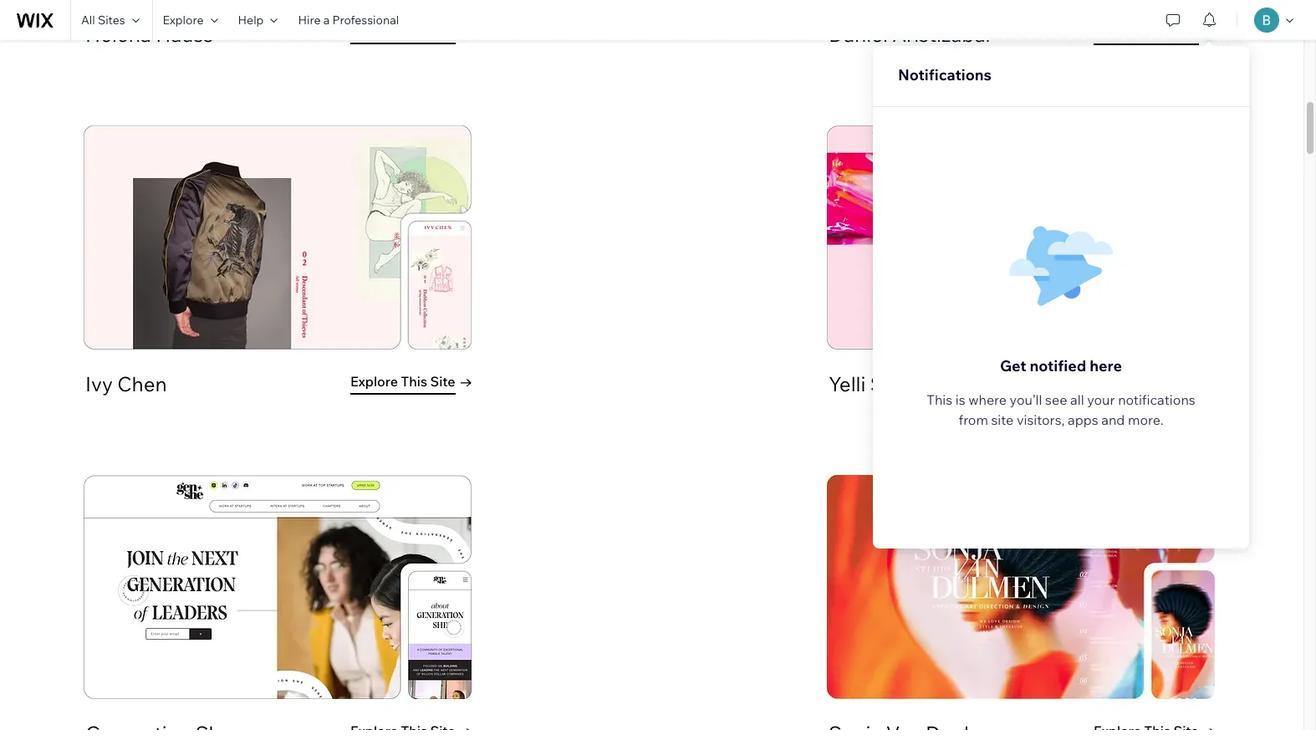 Task type: describe. For each thing, give the bounding box(es) containing it.
a
[[323, 13, 330, 28]]

notifications
[[1119, 392, 1196, 408]]

where
[[969, 392, 1007, 408]]

this is where you'll see all your notifications from site visitors, apps and more.
[[927, 392, 1196, 428]]

site
[[992, 412, 1014, 428]]

more.
[[1129, 412, 1164, 428]]

professional
[[332, 13, 399, 28]]

and
[[1102, 412, 1126, 428]]

notified
[[1030, 356, 1087, 376]]

this
[[927, 392, 953, 408]]

you'll
[[1010, 392, 1043, 408]]

is
[[956, 392, 966, 408]]

explore
[[163, 13, 204, 28]]

sites
[[98, 13, 125, 28]]

apps
[[1068, 412, 1099, 428]]

hire
[[298, 13, 321, 28]]

all
[[1071, 392, 1085, 408]]

help button
[[228, 0, 288, 40]]

visitors,
[[1017, 412, 1065, 428]]



Task type: vqa. For each thing, say whether or not it's contained in the screenshot.
Sidebar element
no



Task type: locate. For each thing, give the bounding box(es) containing it.
all sites
[[81, 13, 125, 28]]

notifications
[[899, 65, 992, 84]]

from
[[959, 412, 989, 428]]

here
[[1090, 356, 1123, 376]]

get notified here
[[1001, 356, 1123, 376]]

get
[[1001, 356, 1027, 376]]

help
[[238, 13, 264, 28]]

your
[[1088, 392, 1116, 408]]

hire a professional
[[298, 13, 399, 28]]

hire a professional link
[[288, 0, 409, 40]]

all
[[81, 13, 95, 28]]

see
[[1046, 392, 1068, 408]]



